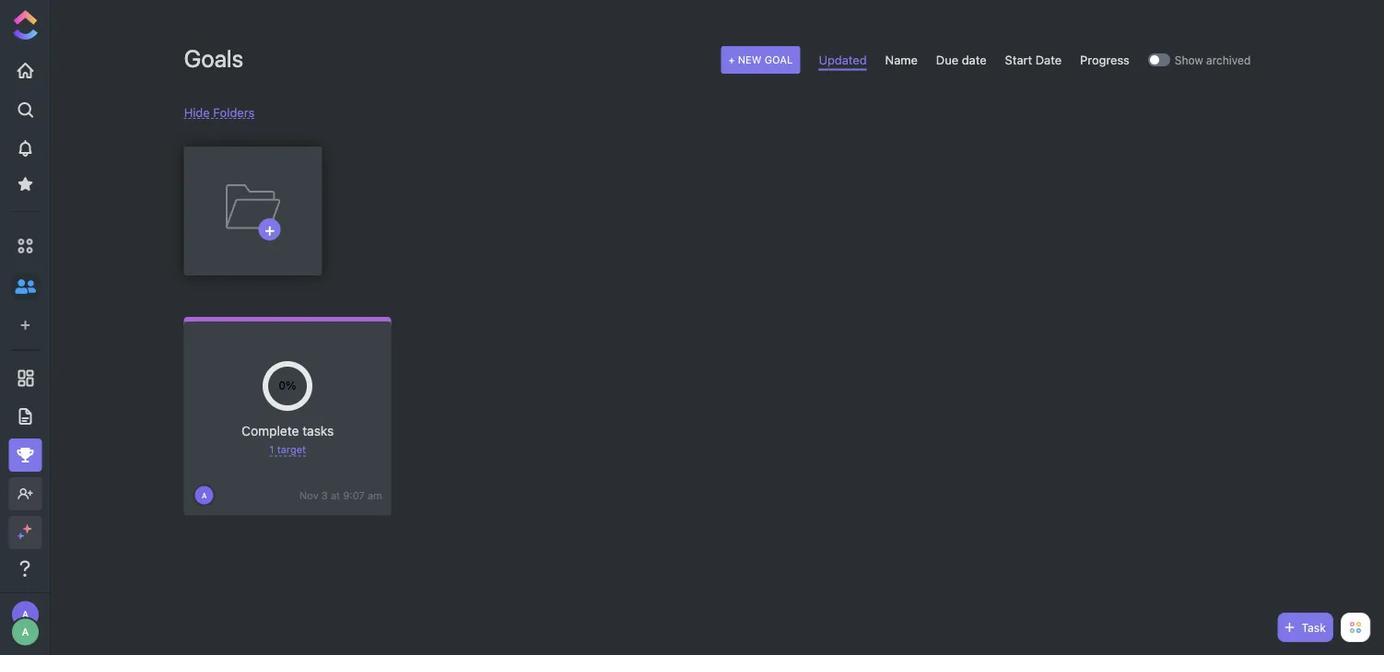 Task type: vqa. For each thing, say whether or not it's contained in the screenshot.
Nov 3 at 9:07 am
yes



Task type: locate. For each thing, give the bounding box(es) containing it.
sparkle svg 1 image
[[23, 524, 32, 534]]

a button
[[193, 484, 215, 506]]

1 vertical spatial +
[[265, 219, 275, 239]]

0 vertical spatial a
[[202, 491, 207, 500]]

0 vertical spatial +
[[729, 54, 735, 66]]

sparkle svg 2 image
[[17, 533, 24, 540]]

updated
[[819, 53, 867, 67]]

a
[[202, 491, 207, 500], [22, 609, 29, 620], [22, 626, 29, 638]]

goal
[[765, 54, 793, 66]]

1
[[269, 444, 274, 456]]

goals
[[184, 44, 243, 72]]

am
[[368, 489, 382, 501]]

+ new goal
[[729, 54, 793, 66]]

1 vertical spatial a
[[22, 609, 29, 620]]

tasks
[[302, 423, 334, 438]]

a inside 'a a'
[[22, 609, 29, 620]]

new
[[738, 54, 762, 66]]

0 horizontal spatial +
[[265, 219, 275, 239]]

complete tasks 1 target
[[242, 423, 334, 456]]

1 horizontal spatial +
[[729, 54, 735, 66]]

a inside dropdown button
[[202, 491, 207, 500]]

+
[[729, 54, 735, 66], [265, 219, 275, 239]]



Task type: describe. For each thing, give the bounding box(es) containing it.
date
[[1036, 53, 1062, 67]]

start date
[[1005, 53, 1062, 67]]

hide
[[184, 105, 210, 119]]

due
[[936, 53, 959, 67]]

nov 3 at 9:07 am
[[300, 489, 382, 501]]

name
[[885, 53, 918, 67]]

progress
[[1080, 53, 1130, 67]]

a for a
[[202, 491, 207, 500]]

complete
[[242, 423, 299, 438]]

date
[[962, 53, 987, 67]]

start
[[1005, 53, 1032, 67]]

at
[[331, 489, 340, 501]]

9:07
[[343, 489, 365, 501]]

task
[[1302, 621, 1326, 634]]

show
[[1175, 53, 1203, 66]]

folders
[[213, 105, 255, 119]]

+ for +
[[265, 219, 275, 239]]

3
[[321, 489, 328, 501]]

archived
[[1206, 53, 1251, 66]]

user friends image
[[15, 278, 36, 295]]

show archived
[[1175, 53, 1251, 66]]

hide folders
[[184, 105, 255, 119]]

a a
[[22, 609, 29, 638]]

target
[[277, 444, 306, 456]]

a for a a
[[22, 609, 29, 620]]

nov
[[300, 489, 319, 501]]

+ for + new goal
[[729, 54, 735, 66]]

2 vertical spatial a
[[22, 626, 29, 638]]

due date
[[936, 53, 987, 67]]



